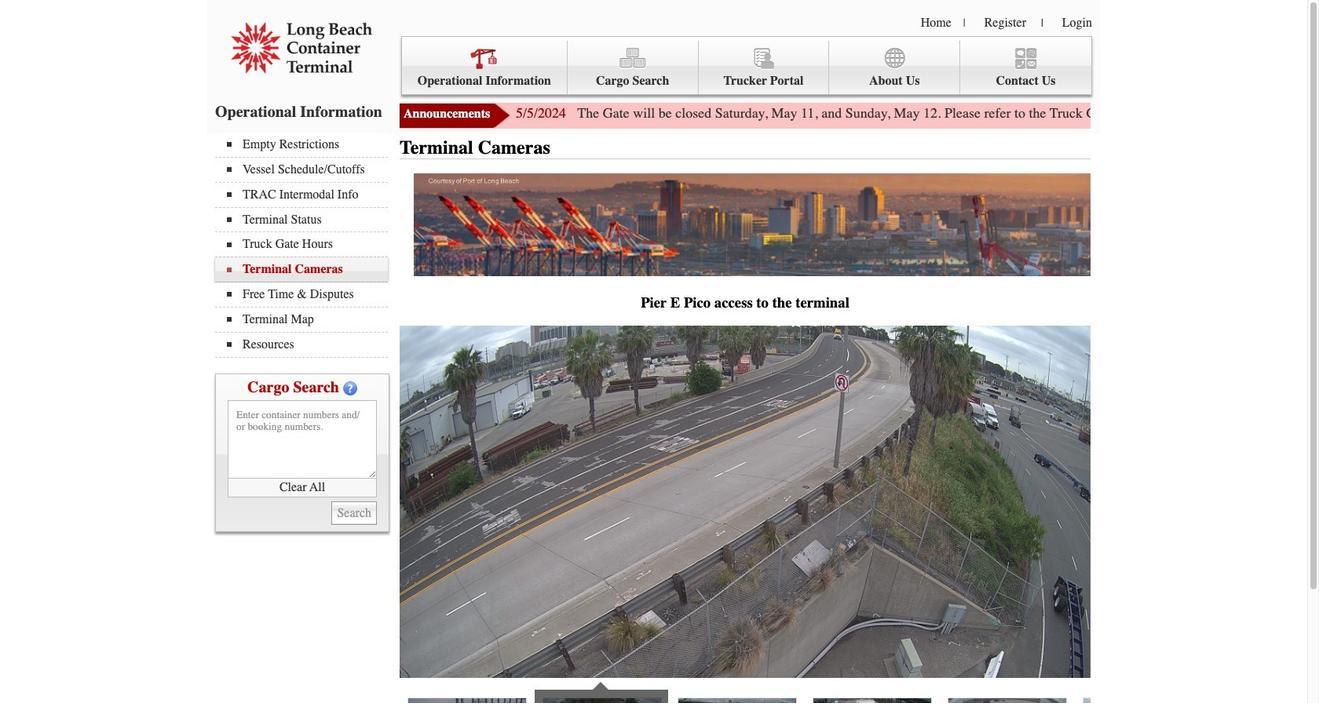 Task type: describe. For each thing, give the bounding box(es) containing it.
0 horizontal spatial menu bar
[[215, 133, 396, 358]]



Task type: vqa. For each thing, say whether or not it's contained in the screenshot.
Enter container numbers and/ or booking numbers. 'text field'
yes



Task type: locate. For each thing, give the bounding box(es) containing it.
None submit
[[332, 501, 377, 525]]

Enter container numbers and/ or booking numbers.  text field
[[228, 400, 377, 479]]

1 vertical spatial menu bar
[[215, 133, 396, 358]]

menu bar
[[401, 36, 1092, 95], [215, 133, 396, 358]]

1 horizontal spatial menu bar
[[401, 36, 1092, 95]]

0 vertical spatial menu bar
[[401, 36, 1092, 95]]



